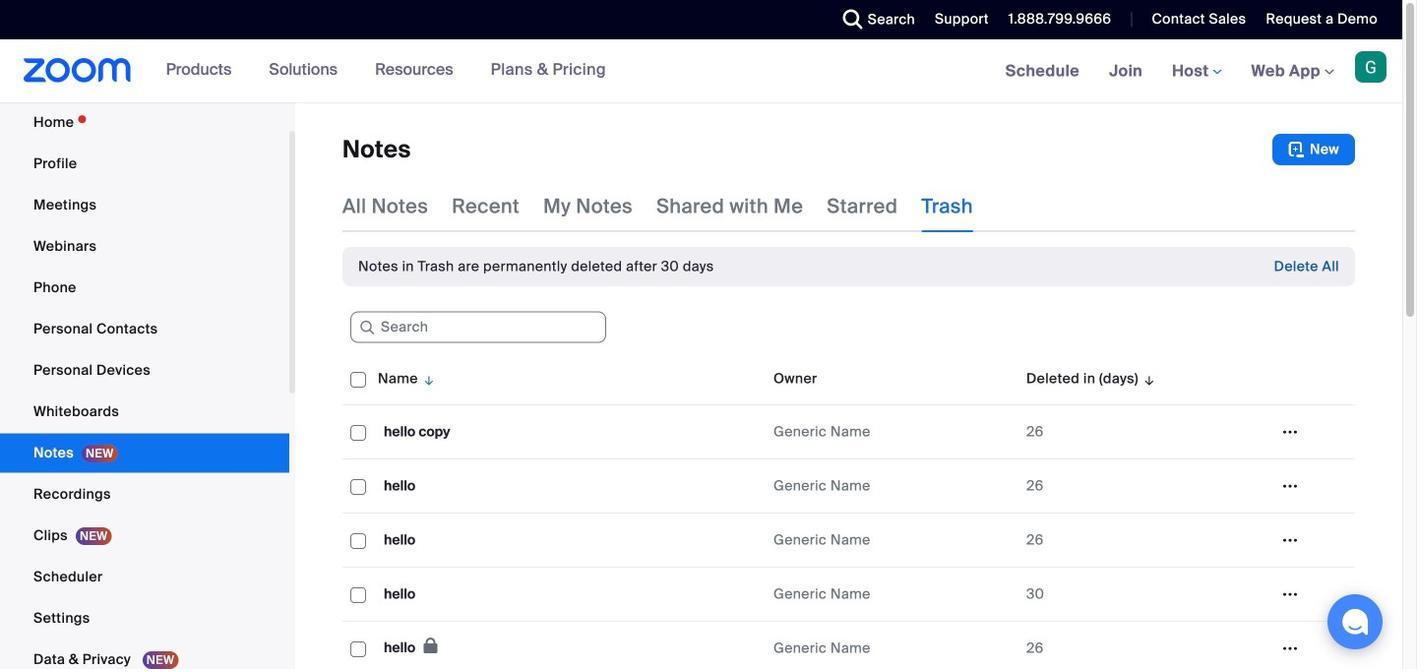 Task type: locate. For each thing, give the bounding box(es) containing it.
profile picture image
[[1356, 51, 1387, 83]]

alert
[[358, 257, 714, 277]]

2 vertical spatial more options for hello image
[[1275, 640, 1306, 658]]

0 vertical spatial more options for hello image
[[1275, 532, 1306, 549]]

more options for hello image
[[1275, 532, 1306, 549], [1275, 586, 1306, 604], [1275, 640, 1306, 658]]

more options for hello copy image
[[1275, 423, 1306, 441]]

banner
[[0, 39, 1403, 104]]

application
[[343, 353, 1370, 669]]

more options for hello image
[[1275, 477, 1306, 495]]

1 vertical spatial more options for hello image
[[1275, 586, 1306, 604]]

meetings navigation
[[991, 39, 1403, 104]]

open chat image
[[1342, 608, 1369, 636]]



Task type: vqa. For each thing, say whether or not it's contained in the screenshot.
Profile picture
yes



Task type: describe. For each thing, give the bounding box(es) containing it.
1 more options for hello image from the top
[[1275, 532, 1306, 549]]

Search text field
[[350, 312, 606, 343]]

2 more options for hello image from the top
[[1275, 586, 1306, 604]]

personal menu menu
[[0, 103, 289, 669]]

zoom logo image
[[24, 58, 132, 83]]

3 more options for hello image from the top
[[1275, 640, 1306, 658]]

arrow down image
[[1139, 367, 1157, 391]]

arrow down image
[[418, 367, 436, 391]]

product information navigation
[[151, 39, 621, 102]]

tabs of all notes page tab list
[[343, 181, 973, 232]]



